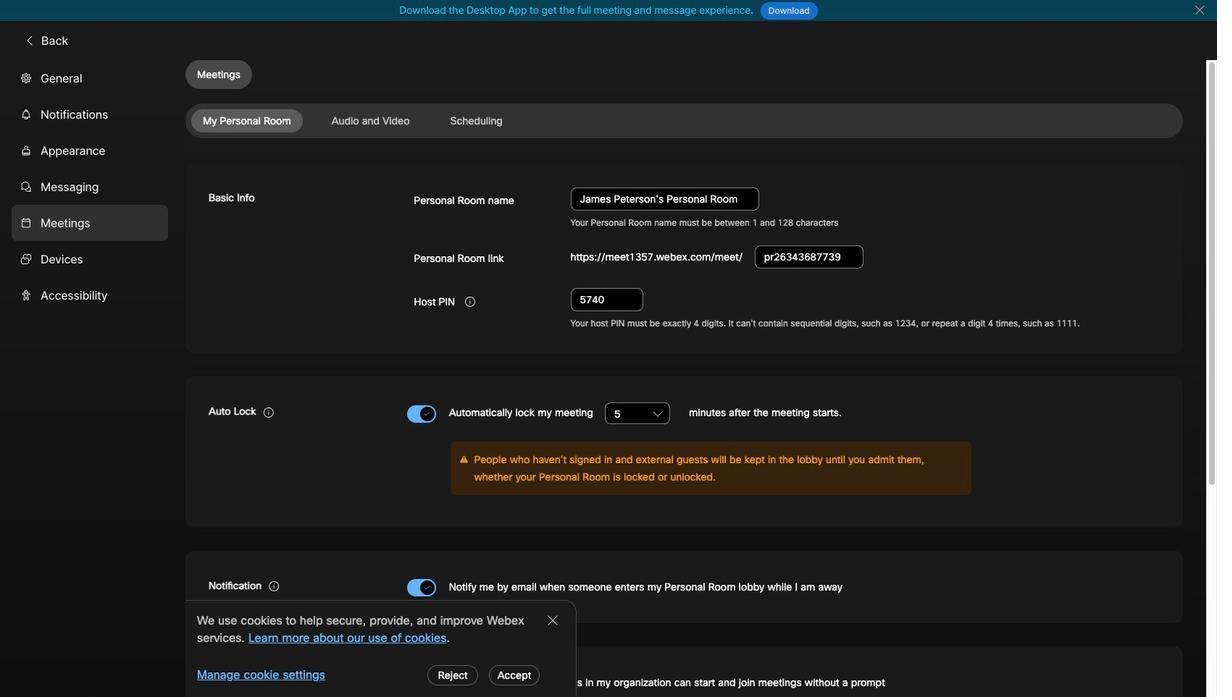 Task type: describe. For each thing, give the bounding box(es) containing it.
devices tab
[[12, 241, 168, 277]]

appearance tab
[[12, 132, 168, 169]]

accessibility tab
[[12, 277, 168, 314]]

general tab
[[12, 60, 168, 96]]

messaging tab
[[12, 169, 168, 205]]



Task type: locate. For each thing, give the bounding box(es) containing it.
meetings tab
[[12, 205, 168, 241]]

notifications tab
[[12, 96, 168, 132]]

cancel_16 image
[[1194, 4, 1206, 16]]

settings navigation
[[0, 60, 186, 698]]



Task type: vqa. For each thing, say whether or not it's contained in the screenshot.
wrapper image
no



